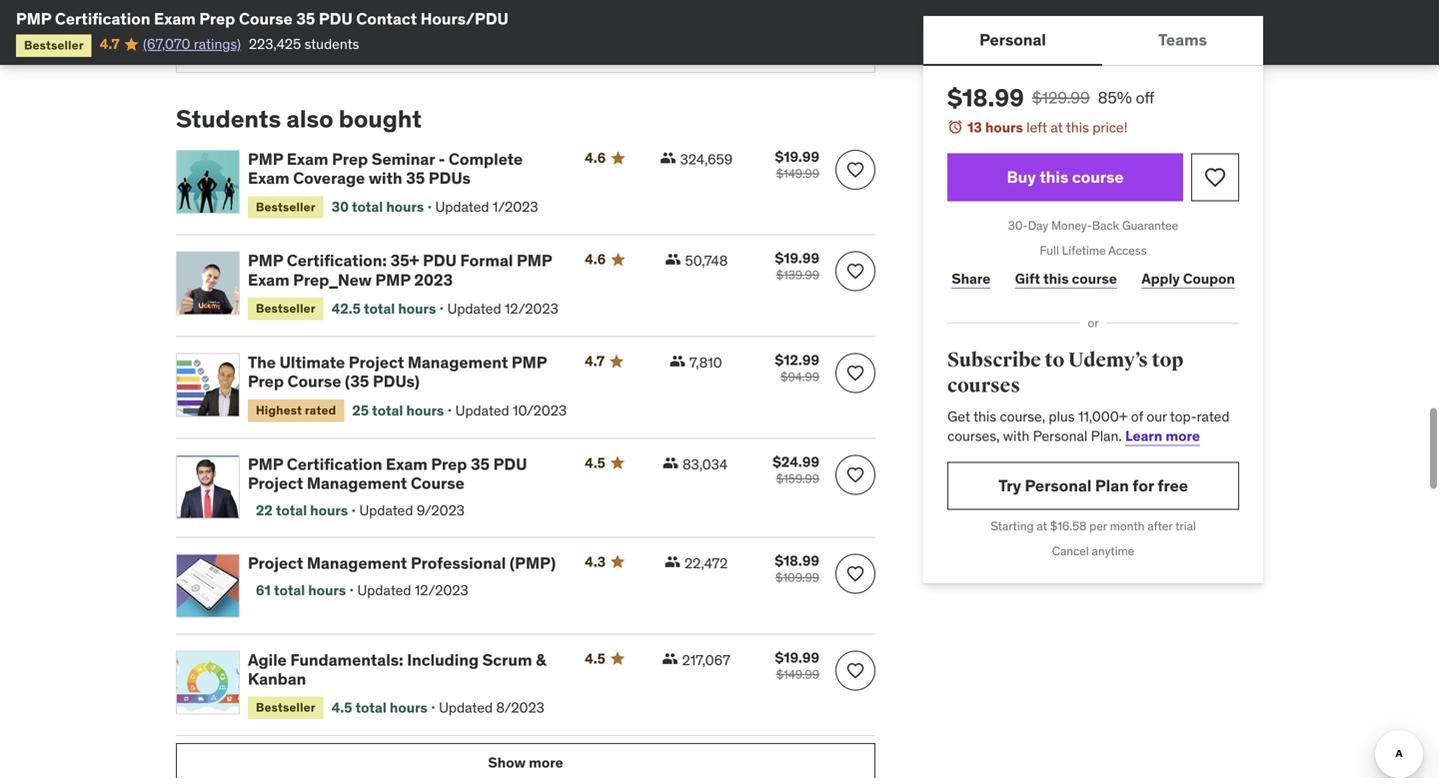Task type: locate. For each thing, give the bounding box(es) containing it.
updated left 10/2023
[[456, 402, 510, 420]]

1 vertical spatial $19.99
[[775, 250, 820, 268]]

pdu inside pmp certification: 35+ pdu formal pmp exam prep_new pmp 2023
[[423, 251, 457, 271]]

project inside the ultimate project management pmp prep course (35 pdus)
[[349, 352, 404, 373]]

free
[[1158, 476, 1189, 496]]

hours down pdus) at the left of page
[[406, 402, 444, 420]]

cancel
[[1052, 544, 1089, 559]]

35 left -
[[406, 168, 425, 189]]

0 vertical spatial $149.99
[[776, 166, 820, 181]]

xsmall image left 217,067
[[662, 651, 678, 667]]

seminar
[[372, 149, 435, 169]]

2 4.6 from the top
[[585, 251, 606, 269]]

1 horizontal spatial rated
[[1197, 408, 1230, 426]]

off
[[1136, 87, 1155, 108]]

2 vertical spatial 4.5
[[332, 699, 352, 717]]

management up '61 total hours'
[[307, 553, 407, 574]]

4.5 right &
[[585, 650, 606, 668]]

$19.99 $149.99 for agile fundamentals: including scrum & kanban
[[775, 649, 820, 683]]

course down lifetime on the top of page
[[1072, 270, 1117, 288]]

50,748
[[685, 252, 728, 270]]

prep up 30
[[332, 149, 368, 169]]

this inside get this course, plus 11,000+ of our top-rated courses, with personal plan.
[[974, 408, 997, 426]]

this right buy
[[1040, 167, 1069, 187]]

0 vertical spatial personal
[[980, 29, 1047, 50]]

wishlist image
[[846, 160, 866, 180], [1204, 166, 1228, 190], [846, 262, 866, 282], [846, 363, 866, 383], [846, 465, 866, 485], [846, 564, 866, 584], [846, 661, 866, 681]]

0 horizontal spatial with
[[369, 168, 403, 189]]

course inside pmp certification exam prep 35 pdu project management course
[[411, 473, 465, 494]]

1 horizontal spatial certification
[[287, 454, 382, 475]]

udemy's
[[1069, 348, 1148, 373]]

xsmall image
[[670, 353, 686, 369], [665, 554, 681, 570]]

apply coupon button
[[1138, 259, 1240, 299]]

1 vertical spatial course
[[1072, 270, 1117, 288]]

1 vertical spatial $18.99
[[775, 552, 820, 570]]

85%
[[1098, 87, 1132, 108]]

3 $19.99 from the top
[[775, 649, 820, 667]]

pmp certification exam prep 35 pdu project management course
[[248, 454, 527, 494]]

pdu right 35+
[[423, 251, 457, 271]]

217,067
[[682, 652, 731, 670]]

also
[[286, 104, 333, 134]]

1 course from the top
[[1072, 167, 1124, 187]]

updated for pdu
[[447, 300, 501, 318]]

2 course from the top
[[1072, 270, 1117, 288]]

updated 8/2023
[[439, 699, 545, 717]]

project up 61
[[248, 553, 303, 574]]

updated down the formal
[[447, 300, 501, 318]]

8/2023
[[496, 699, 545, 717]]

personal inside get this course, plus 11,000+ of our top-rated courses, with personal plan.
[[1033, 427, 1088, 445]]

$18.99
[[948, 83, 1025, 113], [775, 552, 820, 570]]

0 vertical spatial xsmall image
[[670, 353, 686, 369]]

certification up (67,070
[[55, 8, 150, 29]]

1 vertical spatial project
[[248, 473, 303, 494]]

course up "9/2023"
[[411, 473, 465, 494]]

course inside button
[[1072, 167, 1124, 187]]

0 vertical spatial course
[[239, 8, 293, 29]]

0 vertical spatial 4.6
[[585, 149, 606, 167]]

hours for 61 total hours
[[308, 582, 346, 600]]

$19.99 for pmp exam prep seminar - complete exam coverage with 35 pdus
[[775, 148, 820, 166]]

2 vertical spatial 35
[[471, 454, 490, 475]]

updated 12/2023 down the formal
[[447, 300, 559, 318]]

total for fundamentals:
[[356, 699, 387, 717]]

1 vertical spatial xsmall image
[[665, 554, 681, 570]]

total right 25
[[372, 402, 403, 420]]

12/2023 down the formal
[[505, 300, 559, 318]]

hours for 30 total hours
[[386, 198, 424, 216]]

$18.99 for $18.99 $109.99
[[775, 552, 820, 570]]

25 total hours
[[352, 402, 444, 420]]

13 hours left at this price!
[[968, 118, 1128, 136]]

personal button
[[924, 16, 1103, 64]]

4.5 up 4.3 at bottom
[[585, 454, 606, 472]]

xsmall image for the ultimate project management pmp prep course (35 pdus)
[[670, 353, 686, 369]]

course up highest rated
[[288, 372, 341, 392]]

certification for pmp certification exam prep 35 pdu project management course
[[287, 454, 382, 475]]

0 horizontal spatial pdu
[[319, 8, 353, 29]]

0 vertical spatial pdu
[[319, 8, 353, 29]]

4.5 down fundamentals:
[[332, 699, 352, 717]]

management up updated 9/2023
[[307, 473, 407, 494]]

0 horizontal spatial $18.99
[[775, 552, 820, 570]]

4.6 for pmp certification: 35+ pdu formal pmp exam prep_new pmp 2023
[[585, 251, 606, 269]]

updated down including
[[439, 699, 493, 717]]

35 down updated 10/2023
[[471, 454, 490, 475]]

course up 'back'
[[1072, 167, 1124, 187]]

total for ultimate
[[372, 402, 403, 420]]

1 vertical spatial personal
[[1033, 427, 1088, 445]]

total down agile fundamentals: including scrum & kanban
[[356, 699, 387, 717]]

7,810
[[690, 354, 722, 372]]

exam left coverage
[[248, 168, 290, 189]]

1 vertical spatial 35
[[406, 168, 425, 189]]

1 4.6 from the top
[[585, 149, 606, 167]]

this
[[1066, 118, 1090, 136], [1040, 167, 1069, 187], [1044, 270, 1069, 288], [974, 408, 997, 426]]

$19.99 right 50,748
[[775, 250, 820, 268]]

pmp inside pmp exam prep seminar - complete exam coverage with 35 pdus
[[248, 149, 283, 169]]

including
[[407, 650, 479, 671]]

wishlist image for pmp certification: 35+ pdu formal pmp exam prep_new pmp 2023
[[846, 262, 866, 282]]

per
[[1090, 519, 1107, 534]]

$19.99 down $109.99
[[775, 649, 820, 667]]

kanban
[[248, 669, 306, 690]]

this for gift
[[1044, 270, 1069, 288]]

xsmall image left 50,748
[[665, 252, 681, 268]]

1 vertical spatial at
[[1037, 519, 1048, 534]]

11,000+
[[1079, 408, 1128, 426]]

$149.99 for agile fundamentals: including scrum & kanban
[[776, 667, 820, 683]]

0 horizontal spatial certification
[[55, 8, 150, 29]]

1 vertical spatial course
[[288, 372, 341, 392]]

12/2023
[[505, 300, 559, 318], [415, 582, 469, 600]]

contact
[[356, 8, 417, 29]]

$18.99 for $18.99 $129.99 85% off
[[948, 83, 1025, 113]]

25
[[352, 402, 369, 420]]

hours down pmp exam prep seminar - complete exam coverage with 35 pdus link
[[386, 198, 424, 216]]

2 horizontal spatial pdu
[[493, 454, 527, 475]]

certification inside pmp certification exam prep 35 pdu project management course
[[287, 454, 382, 475]]

xsmall image left 22,472
[[665, 554, 681, 570]]

-
[[439, 149, 445, 169]]

management up updated 10/2023
[[408, 352, 508, 373]]

bought
[[339, 104, 422, 134]]

personal up the $16.58
[[1025, 476, 1092, 496]]

updated for scrum
[[439, 699, 493, 717]]

1 vertical spatial 4.5
[[585, 650, 606, 668]]

2 vertical spatial $19.99
[[775, 649, 820, 667]]

1 vertical spatial $149.99
[[776, 667, 820, 683]]

management inside the ultimate project management pmp prep course (35 pdus)
[[408, 352, 508, 373]]

updated 12/2023 down the project management professional (pmp) "link"
[[357, 582, 469, 600]]

pdus
[[429, 168, 471, 189]]

2 $19.99 $149.99 from the top
[[775, 649, 820, 683]]

2 $149.99 from the top
[[776, 667, 820, 683]]

this right gift
[[1044, 270, 1069, 288]]

wishlist image for the ultimate project management pmp prep course (35 pdus)
[[846, 363, 866, 383]]

for
[[1133, 476, 1154, 496]]

$19.99 $149.99 down $109.99
[[775, 649, 820, 683]]

rated up learn more
[[1197, 408, 1230, 426]]

total
[[352, 198, 383, 216], [364, 300, 395, 318], [372, 402, 403, 420], [276, 502, 307, 520], [274, 582, 305, 600], [356, 699, 387, 717]]

0 vertical spatial 12/2023
[[505, 300, 559, 318]]

mark as helpful image
[[211, 18, 231, 38]]

13
[[968, 118, 982, 136]]

this inside button
[[1040, 167, 1069, 187]]

this for get
[[974, 408, 997, 426]]

2 vertical spatial personal
[[1025, 476, 1092, 496]]

learn more
[[1126, 427, 1200, 445]]

1 vertical spatial certification
[[287, 454, 382, 475]]

the
[[248, 352, 276, 373]]

at inside starting at $16.58 per month after trial cancel anytime
[[1037, 519, 1048, 534]]

4.7
[[100, 35, 120, 53], [585, 352, 605, 370]]

$149.99 right 217,067
[[776, 667, 820, 683]]

$18.99 up "13"
[[948, 83, 1025, 113]]

0 vertical spatial project
[[349, 352, 404, 373]]

subscribe to udemy's top courses
[[948, 348, 1184, 399]]

with inside pmp exam prep seminar - complete exam coverage with 35 pdus
[[369, 168, 403, 189]]

0 vertical spatial course
[[1072, 167, 1124, 187]]

2 vertical spatial course
[[411, 473, 465, 494]]

1 vertical spatial pdu
[[423, 251, 457, 271]]

0 vertical spatial $19.99
[[775, 148, 820, 166]]

35+
[[390, 251, 419, 271]]

with up the 30 total hours
[[369, 168, 403, 189]]

1 horizontal spatial at
[[1051, 118, 1063, 136]]

hours down agile fundamentals: including scrum & kanban link
[[390, 699, 428, 717]]

total for exam
[[352, 198, 383, 216]]

wishlist image for agile fundamentals: including scrum & kanban
[[846, 661, 866, 681]]

wishlist image for project management professional (pmp)
[[846, 564, 866, 584]]

pmp certification: 35+ pdu formal pmp exam prep_new pmp 2023 link
[[248, 251, 561, 290]]

rated left 25
[[305, 403, 336, 418]]

updated for management
[[456, 402, 510, 420]]

xsmall image left 324,659
[[660, 150, 676, 166]]

12/2023 for 61 total hours
[[415, 582, 469, 600]]

2 vertical spatial pdu
[[493, 454, 527, 475]]

with down course,
[[1004, 427, 1030, 445]]

personal down plus
[[1033, 427, 1088, 445]]

buy this course
[[1007, 167, 1124, 187]]

0 vertical spatial 4.7
[[100, 35, 120, 53]]

tab list containing personal
[[924, 16, 1264, 66]]

0 vertical spatial 4.5
[[585, 454, 606, 472]]

0 horizontal spatial 35
[[296, 8, 315, 29]]

prep inside pmp certification exam prep 35 pdu project management course
[[431, 454, 467, 475]]

83,034
[[683, 456, 728, 474]]

4.6
[[585, 149, 606, 167], [585, 251, 606, 269]]

xsmall image left 83,034 at bottom
[[663, 455, 679, 471]]

certification up 22 total hours at bottom left
[[287, 454, 382, 475]]

updated down pmp certification exam prep 35 pdu project management course
[[359, 502, 413, 520]]

2 horizontal spatial 35
[[471, 454, 490, 475]]

2 vertical spatial project
[[248, 553, 303, 574]]

updated 12/2023
[[447, 300, 559, 318], [357, 582, 469, 600]]

10/2023
[[513, 402, 567, 420]]

0 vertical spatial certification
[[55, 8, 150, 29]]

this up the courses,
[[974, 408, 997, 426]]

35 up 223,425 students
[[296, 8, 315, 29]]

exam inside pmp certification exam prep 35 pdu project management course
[[386, 454, 428, 475]]

35
[[296, 8, 315, 29], [406, 168, 425, 189], [471, 454, 490, 475]]

prep up "9/2023"
[[431, 454, 467, 475]]

1 vertical spatial management
[[307, 473, 407, 494]]

prep up ratings)
[[199, 8, 235, 29]]

month
[[1110, 519, 1145, 534]]

more inside button
[[529, 754, 563, 772]]

0 vertical spatial updated 12/2023
[[447, 300, 559, 318]]

prep up highest
[[248, 372, 284, 392]]

61 total hours
[[256, 582, 346, 600]]

pmp inside pmp certification exam prep 35 pdu project management course
[[248, 454, 283, 475]]

1 vertical spatial $19.99 $149.99
[[775, 649, 820, 683]]

alarm image
[[948, 119, 964, 135]]

try personal plan for free
[[999, 476, 1189, 496]]

management
[[408, 352, 508, 373], [307, 473, 407, 494], [307, 553, 407, 574]]

more down top-
[[1166, 427, 1200, 445]]

1 $19.99 from the top
[[775, 148, 820, 166]]

$12.99 $94.99
[[775, 351, 820, 385]]

hours right "13"
[[986, 118, 1024, 136]]

$149.99 right 324,659
[[776, 166, 820, 181]]

(67,070
[[143, 35, 190, 53]]

1 vertical spatial with
[[1004, 427, 1030, 445]]

personal inside personal button
[[980, 29, 1047, 50]]

0 horizontal spatial 4.7
[[100, 35, 120, 53]]

$19.99 for agile fundamentals: including scrum & kanban
[[775, 649, 820, 667]]

scrum
[[482, 650, 532, 671]]

project management professional (pmp) link
[[248, 553, 561, 574]]

at
[[1051, 118, 1063, 136], [1037, 519, 1048, 534]]

$18.99 down $159.99
[[775, 552, 820, 570]]

(pmp)
[[510, 553, 556, 574]]

2 $19.99 from the top
[[775, 250, 820, 268]]

1 horizontal spatial 12/2023
[[505, 300, 559, 318]]

xsmall image
[[660, 150, 676, 166], [665, 252, 681, 268], [663, 455, 679, 471], [662, 651, 678, 667]]

hours right 61
[[308, 582, 346, 600]]

updated 12/2023 for 42.5 total hours
[[447, 300, 559, 318]]

course
[[1072, 167, 1124, 187], [1072, 270, 1117, 288]]

1 $149.99 from the top
[[776, 166, 820, 181]]

1 horizontal spatial 4.7
[[585, 352, 605, 370]]

updated 1/2023
[[435, 198, 538, 216]]

course inside the ultimate project management pmp prep course (35 pdus)
[[288, 372, 341, 392]]

show
[[488, 754, 526, 772]]

0 vertical spatial $18.99
[[948, 83, 1025, 113]]

total right 30
[[352, 198, 383, 216]]

updated down pdus
[[435, 198, 489, 216]]

pdu
[[319, 8, 353, 29], [423, 251, 457, 271], [493, 454, 527, 475]]

bestseller for pmp exam prep seminar - complete exam coverage with 35 pdus
[[256, 199, 316, 215]]

this left price! on the top of page
[[1066, 118, 1090, 136]]

1 horizontal spatial more
[[1166, 427, 1200, 445]]

xsmall image for project management professional (pmp)
[[665, 554, 681, 570]]

prep inside pmp exam prep seminar - complete exam coverage with 35 pdus
[[332, 149, 368, 169]]

at left the $16.58
[[1037, 519, 1048, 534]]

share
[[952, 270, 991, 288]]

project up 25
[[349, 352, 404, 373]]

project up 22
[[248, 473, 303, 494]]

access
[[1109, 243, 1147, 258]]

1 vertical spatial updated 12/2023
[[357, 582, 469, 600]]

$19.99 right 324,659
[[775, 148, 820, 166]]

pmp inside the ultimate project management pmp prep course (35 pdus)
[[512, 352, 547, 373]]

1 vertical spatial 12/2023
[[415, 582, 469, 600]]

1 horizontal spatial $18.99
[[948, 83, 1025, 113]]

0 horizontal spatial 12/2023
[[415, 582, 469, 600]]

1 vertical spatial more
[[529, 754, 563, 772]]

more
[[1166, 427, 1200, 445], [529, 754, 563, 772]]

updated 10/2023
[[456, 402, 567, 420]]

updated 12/2023 for 61 total hours
[[357, 582, 469, 600]]

project inside pmp certification exam prep 35 pdu project management course
[[248, 473, 303, 494]]

exam up updated 9/2023
[[386, 454, 428, 475]]

total right 42.5
[[364, 300, 395, 318]]

1 vertical spatial 4.6
[[585, 251, 606, 269]]

exam left prep_new
[[248, 270, 290, 290]]

pdu up students
[[319, 8, 353, 29]]

1 horizontal spatial with
[[1004, 427, 1030, 445]]

top-
[[1170, 408, 1197, 426]]

4.5 for pmp certification exam prep 35 pdu project management course
[[585, 454, 606, 472]]

report
[[305, 19, 348, 37]]

agile fundamentals: including scrum & kanban link
[[248, 650, 561, 690]]

course,
[[1000, 408, 1046, 426]]

2 vertical spatial management
[[307, 553, 407, 574]]

course up 223,425
[[239, 8, 293, 29]]

pmp exam prep seminar - complete exam coverage with 35 pdus link
[[248, 149, 561, 189]]

1 horizontal spatial 35
[[406, 168, 425, 189]]

xsmall image for pmp certification: 35+ pdu formal pmp exam prep_new pmp 2023
[[665, 252, 681, 268]]

hours right 22
[[310, 502, 348, 520]]

0 vertical spatial more
[[1166, 427, 1200, 445]]

4.6 for pmp exam prep seminar - complete exam coverage with 35 pdus
[[585, 149, 606, 167]]

pmp certification exam prep 35 pdu project management course link
[[248, 454, 561, 494]]

0 vertical spatial management
[[408, 352, 508, 373]]

at right left
[[1051, 118, 1063, 136]]

exam
[[154, 8, 196, 29], [287, 149, 328, 169], [248, 168, 290, 189], [248, 270, 290, 290], [386, 454, 428, 475]]

more right show
[[529, 754, 563, 772]]

0 vertical spatial $19.99 $149.99
[[775, 148, 820, 181]]

1 horizontal spatial pdu
[[423, 251, 457, 271]]

personal up $18.99 $129.99 85% off
[[980, 29, 1047, 50]]

pmp
[[16, 8, 51, 29], [248, 149, 283, 169], [248, 251, 283, 271], [517, 251, 552, 271], [375, 270, 411, 290], [512, 352, 547, 373], [248, 454, 283, 475]]

12/2023 down professional
[[415, 582, 469, 600]]

exam down also
[[287, 149, 328, 169]]

$19.99 $149.99 right 324,659
[[775, 148, 820, 181]]

starting at $16.58 per month after trial cancel anytime
[[991, 519, 1196, 559]]

hours down 2023
[[398, 300, 436, 318]]

$12.99
[[775, 351, 820, 369]]

xsmall image left the 7,810 on the top
[[670, 353, 686, 369]]

tab list
[[924, 16, 1264, 66]]

0 horizontal spatial at
[[1037, 519, 1048, 534]]

0 horizontal spatial more
[[529, 754, 563, 772]]

0 vertical spatial 35
[[296, 8, 315, 29]]

0 vertical spatial with
[[369, 168, 403, 189]]

pdu down updated 10/2023
[[493, 454, 527, 475]]

$149.99 for pmp exam prep seminar - complete exam coverage with 35 pdus
[[776, 166, 820, 181]]

1 $19.99 $149.99 from the top
[[775, 148, 820, 181]]

get
[[948, 408, 971, 426]]



Task type: describe. For each thing, give the bounding box(es) containing it.
top
[[1152, 348, 1184, 373]]

223,425 students
[[249, 35, 359, 53]]

teams button
[[1103, 16, 1264, 64]]

lifetime
[[1062, 243, 1106, 258]]

show more button
[[176, 744, 876, 779]]

left
[[1027, 118, 1048, 136]]

learn
[[1126, 427, 1163, 445]]

(67,070 ratings)
[[143, 35, 241, 53]]

prep inside the ultimate project management pmp prep course (35 pdus)
[[248, 372, 284, 392]]

total right 22
[[276, 502, 307, 520]]

plan
[[1096, 476, 1129, 496]]

$129.99
[[1033, 87, 1090, 108]]

$19.99 $139.99
[[775, 250, 820, 283]]

bestseller for agile fundamentals: including scrum & kanban
[[256, 700, 316, 716]]

xsmall image for pmp exam prep seminar - complete exam coverage with 35 pdus
[[660, 150, 676, 166]]

try
[[999, 476, 1022, 496]]

hours/pdu
[[421, 8, 509, 29]]

course for gift this course
[[1072, 270, 1117, 288]]

more for show more
[[529, 754, 563, 772]]

certification:
[[287, 251, 387, 271]]

pdus)
[[373, 372, 420, 392]]

9/2023
[[417, 502, 465, 520]]

$18.99 $109.99
[[775, 552, 820, 586]]

total right 61
[[274, 582, 305, 600]]

plus
[[1049, 408, 1075, 426]]

wishlist image for pmp certification exam prep 35 pdu project management course
[[846, 465, 866, 485]]

certification for pmp certification exam prep course 35 pdu contact hours/pdu
[[55, 8, 150, 29]]

learn more link
[[1126, 427, 1200, 445]]

hours for 4.5 total hours
[[390, 699, 428, 717]]

of
[[1131, 408, 1144, 426]]

30-day money-back guarantee full lifetime access
[[1009, 218, 1179, 258]]

35 inside pmp exam prep seminar - complete exam coverage with 35 pdus
[[406, 168, 425, 189]]

fundamentals:
[[290, 650, 404, 671]]

updated for seminar
[[435, 198, 489, 216]]

324,659
[[680, 150, 733, 168]]

updated down project management professional (pmp)
[[357, 582, 411, 600]]

$19.99 for pmp certification: 35+ pdu formal pmp exam prep_new pmp 2023
[[775, 250, 820, 268]]

0 vertical spatial at
[[1051, 118, 1063, 136]]

(35
[[345, 372, 369, 392]]

35 inside pmp certification exam prep 35 pdu project management course
[[471, 454, 490, 475]]

pdu inside pmp certification exam prep 35 pdu project management course
[[493, 454, 527, 475]]

our
[[1147, 408, 1167, 426]]

anytime
[[1092, 544, 1135, 559]]

42.5 total hours
[[332, 300, 436, 318]]

or
[[1088, 316, 1099, 331]]

&
[[536, 650, 546, 671]]

total for certification:
[[364, 300, 395, 318]]

xsmall image for pmp certification exam prep 35 pdu project management course
[[663, 455, 679, 471]]

highest rated
[[256, 403, 336, 418]]

exam up (67,070
[[154, 8, 196, 29]]

pmp exam prep seminar - complete exam coverage with 35 pdus
[[248, 149, 523, 189]]

management inside pmp certification exam prep 35 pdu project management course
[[307, 473, 407, 494]]

$94.99
[[781, 369, 820, 385]]

42.5
[[332, 300, 361, 318]]

day
[[1028, 218, 1049, 234]]

agile
[[248, 650, 287, 671]]

more for learn more
[[1166, 427, 1200, 445]]

plan.
[[1091, 427, 1122, 445]]

students also bought
[[176, 104, 422, 134]]

money-
[[1052, 218, 1092, 234]]

highest
[[256, 403, 302, 418]]

apply coupon
[[1142, 270, 1235, 288]]

ratings)
[[194, 35, 241, 53]]

after
[[1148, 519, 1173, 534]]

12/2023 for 42.5 total hours
[[505, 300, 559, 318]]

starting
[[991, 519, 1034, 534]]

pmp certification: 35+ pdu formal pmp exam prep_new pmp 2023
[[248, 251, 552, 290]]

$16.58
[[1050, 519, 1087, 534]]

to
[[1045, 348, 1065, 373]]

4.5 for agile fundamentals: including scrum & kanban
[[585, 650, 606, 668]]

rated inside get this course, plus 11,000+ of our top-rated courses, with personal plan.
[[1197, 408, 1230, 426]]

$24.99
[[773, 453, 820, 471]]

back
[[1092, 218, 1120, 234]]

courses
[[948, 374, 1021, 399]]

the ultimate project management pmp prep course (35 pdus)
[[248, 352, 547, 392]]

try personal plan for free link
[[948, 462, 1240, 510]]

complete
[[449, 149, 523, 169]]

$159.99
[[776, 471, 820, 487]]

22
[[256, 502, 273, 520]]

updated 9/2023
[[359, 502, 465, 520]]

gift this course link
[[1011, 259, 1122, 299]]

mark as unhelpful image
[[259, 18, 279, 38]]

apply
[[1142, 270, 1180, 288]]

the ultimate project management pmp prep course (35 pdus) link
[[248, 352, 561, 392]]

teams
[[1159, 29, 1208, 50]]

0 horizontal spatial rated
[[305, 403, 336, 418]]

this for buy
[[1040, 167, 1069, 187]]

report button
[[305, 18, 348, 38]]

xsmall image for agile fundamentals: including scrum & kanban
[[662, 651, 678, 667]]

1 vertical spatial 4.7
[[585, 352, 605, 370]]

personal inside the try personal plan for free link
[[1025, 476, 1092, 496]]

$19.99 $149.99 for pmp exam prep seminar - complete exam coverage with 35 pdus
[[775, 148, 820, 181]]

agile fundamentals: including scrum & kanban
[[248, 650, 546, 690]]

with inside get this course, plus 11,000+ of our top-rated courses, with personal plan.
[[1004, 427, 1030, 445]]

hours for 22 total hours
[[310, 502, 348, 520]]

students
[[304, 35, 359, 53]]

$24.99 $159.99
[[773, 453, 820, 487]]

students
[[176, 104, 281, 134]]

courses,
[[948, 427, 1000, 445]]

wishlist image for pmp exam prep seminar - complete exam coverage with 35 pdus
[[846, 160, 866, 180]]

coupon
[[1183, 270, 1235, 288]]

buy this course button
[[948, 154, 1184, 202]]

$109.99
[[776, 570, 820, 586]]

$139.99
[[776, 268, 820, 283]]

hours for 25 total hours
[[406, 402, 444, 420]]

course for buy this course
[[1072, 167, 1124, 187]]

hours for 42.5 total hours
[[398, 300, 436, 318]]

show more
[[488, 754, 563, 772]]

share button
[[948, 259, 995, 299]]

exam inside pmp certification: 35+ pdu formal pmp exam prep_new pmp 2023
[[248, 270, 290, 290]]

bestseller for pmp certification: 35+ pdu formal pmp exam prep_new pmp 2023
[[256, 301, 316, 317]]

project management professional (pmp)
[[248, 553, 556, 574]]

buy
[[1007, 167, 1036, 187]]



Task type: vqa. For each thing, say whether or not it's contained in the screenshot.
Skills
no



